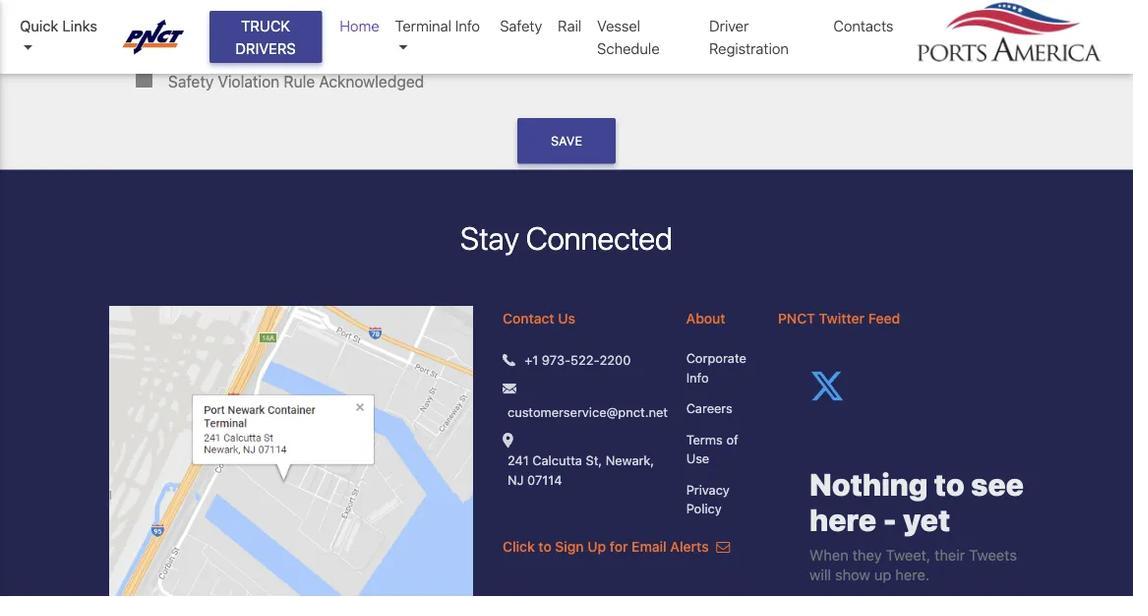 Task type: describe. For each thing, give the bounding box(es) containing it.
pnct twitter feed
[[778, 310, 900, 326]]

info for terminal info
[[455, 17, 480, 34]]

newark,
[[606, 453, 654, 467]]

nj
[[508, 472, 524, 487]]

pnct
[[778, 310, 815, 326]]

click to sign up for email alerts link
[[503, 538, 730, 555]]

quick links
[[20, 17, 97, 34]]

policy
[[686, 501, 722, 516]]

save
[[551, 133, 582, 148]]

careers
[[686, 401, 733, 415]]

schedule
[[597, 39, 660, 57]]

truck drivers
[[235, 17, 296, 57]]

for
[[610, 538, 628, 555]]

up
[[588, 538, 606, 555]]

quick links link
[[20, 15, 104, 59]]

privacy policy
[[686, 482, 730, 516]]

sign
[[555, 538, 584, 555]]

feed
[[868, 310, 900, 326]]

safety violation rule acknowledged
[[168, 72, 424, 90]]

quick
[[20, 17, 58, 34]]

corporate info link
[[686, 348, 749, 387]]

241 calcutta st, newark, nj 07114 link
[[508, 451, 657, 489]]

truck drivers link
[[209, 11, 322, 63]]

terminal info link
[[387, 7, 492, 67]]

2200
[[600, 352, 631, 367]]

contact
[[503, 310, 554, 326]]

home
[[340, 17, 379, 34]]

terminal
[[395, 17, 451, 34]]

customerservice@pnct.net
[[508, 404, 668, 419]]

driver
[[709, 17, 749, 34]]

privacy
[[686, 482, 730, 496]]

envelope o image
[[716, 540, 730, 554]]

of
[[726, 432, 738, 446]]

+1 973-522-2200
[[524, 352, 631, 367]]

contact us
[[503, 310, 575, 326]]

safety for safety
[[500, 17, 542, 34]]

+1
[[524, 352, 538, 367]]

customerservice@pnct.net link
[[508, 402, 668, 421]]

us
[[558, 310, 575, 326]]

973-
[[542, 352, 571, 367]]

save button
[[517, 118, 616, 164]]

vessel schedule
[[597, 17, 660, 57]]

to
[[538, 538, 552, 555]]

07114
[[527, 472, 562, 487]]

stay connected
[[460, 219, 673, 256]]

click to sign up for email alerts
[[503, 538, 712, 555]]

address
[[199, 2, 257, 20]]

rail
[[558, 17, 582, 34]]



Task type: vqa. For each thing, say whether or not it's contained in the screenshot.
the Safety in the safety link
yes



Task type: locate. For each thing, give the bounding box(es) containing it.
0 horizontal spatial info
[[455, 17, 480, 34]]

connected
[[526, 219, 673, 256]]

vessel schedule link
[[589, 7, 701, 67]]

rail link
[[550, 7, 589, 45]]

info inside the corporate info
[[686, 370, 709, 384]]

vessel
[[597, 17, 640, 34]]

safety for safety violation rule acknowledged
[[168, 72, 214, 90]]

info
[[455, 17, 480, 34], [686, 370, 709, 384]]

contacts link
[[826, 7, 901, 45]]

safety
[[500, 17, 542, 34], [168, 72, 214, 90]]

0 vertical spatial email
[[156, 2, 194, 20]]

twitter
[[819, 310, 865, 326]]

stay
[[460, 219, 519, 256]]

1 horizontal spatial email
[[632, 538, 667, 555]]

calcutta
[[532, 453, 582, 467]]

corporate
[[686, 350, 746, 365]]

1 horizontal spatial safety
[[500, 17, 542, 34]]

about
[[686, 310, 726, 326]]

Email Address text field
[[156, 0, 556, 23]]

terminal info
[[395, 17, 480, 34]]

contacts
[[833, 17, 894, 34]]

driver registration
[[709, 17, 789, 57]]

drivers
[[235, 39, 296, 57]]

rule
[[284, 72, 315, 90]]

safety left rail link
[[500, 17, 542, 34]]

st,
[[586, 453, 602, 467]]

safety link
[[492, 7, 550, 45]]

terms of use
[[686, 432, 738, 465]]

0 vertical spatial info
[[455, 17, 480, 34]]

truck
[[241, 17, 290, 34]]

registration
[[709, 39, 789, 57]]

info down corporate
[[686, 370, 709, 384]]

home link
[[332, 7, 387, 45]]

privacy policy link
[[686, 480, 749, 518]]

0 vertical spatial safety
[[500, 17, 542, 34]]

email address
[[156, 2, 257, 20]]

1 vertical spatial info
[[686, 370, 709, 384]]

1 vertical spatial safety
[[168, 72, 214, 90]]

+1 973-522-2200 link
[[524, 350, 631, 369]]

1 vertical spatial email
[[632, 538, 667, 555]]

careers link
[[686, 399, 749, 418]]

terms of use link
[[686, 430, 749, 468]]

safety left violation
[[168, 72, 214, 90]]

driver registration link
[[701, 7, 826, 67]]

use
[[686, 451, 709, 465]]

terms
[[686, 432, 723, 446]]

info right terminal
[[455, 17, 480, 34]]

alerts
[[670, 538, 709, 555]]

corporate info
[[686, 350, 746, 384]]

info for corporate info
[[686, 370, 709, 384]]

acknowledged
[[319, 72, 424, 90]]

1 horizontal spatial info
[[686, 370, 709, 384]]

click
[[503, 538, 535, 555]]

email
[[156, 2, 194, 20], [632, 538, 667, 555]]

241
[[508, 453, 529, 467]]

email right for
[[632, 538, 667, 555]]

0 horizontal spatial email
[[156, 2, 194, 20]]

links
[[62, 17, 97, 34]]

0 horizontal spatial safety
[[168, 72, 214, 90]]

violation
[[218, 72, 280, 90]]

522-
[[571, 352, 600, 367]]

241 calcutta st, newark, nj 07114
[[508, 453, 654, 487]]

email left address on the top left of page
[[156, 2, 194, 20]]



